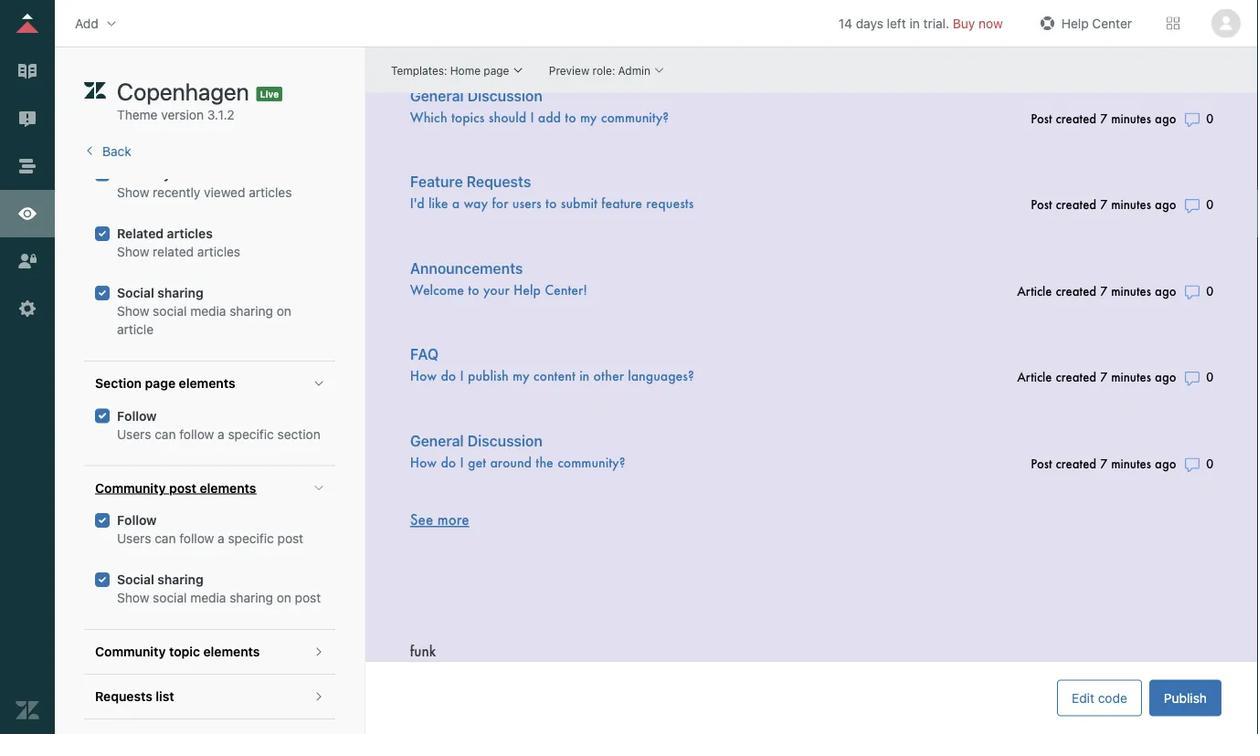 Task type: locate. For each thing, give the bounding box(es) containing it.
community up requests list at left
[[95, 645, 166, 660]]

users inside the follow users can follow a specific post
[[117, 531, 151, 546]]

1 social from the top
[[153, 304, 187, 319]]

1 vertical spatial post
[[277, 531, 303, 546]]

live
[[260, 89, 279, 99]]

elements up follow users can follow a specific section
[[179, 376, 235, 391]]

media up community topic elements dropdown button
[[190, 591, 226, 606]]

media
[[190, 304, 226, 319], [190, 591, 226, 606]]

follow users can follow a specific post
[[117, 513, 303, 546]]

sharing down "related"
[[157, 286, 203, 301]]

viewed
[[174, 166, 217, 181], [204, 185, 245, 200]]

0 vertical spatial post
[[169, 481, 196, 496]]

1 vertical spatial a
[[218, 531, 224, 546]]

1 vertical spatial social
[[153, 591, 187, 606]]

can down section page elements
[[155, 427, 176, 442]]

a down section page elements dropdown button
[[218, 427, 224, 442]]

0 vertical spatial media
[[190, 304, 226, 319]]

articles
[[249, 185, 292, 200], [167, 226, 213, 241], [197, 244, 240, 259]]

show up 'community topic elements'
[[117, 591, 149, 606]]

social for social sharing show social media sharing on article
[[117, 286, 154, 301]]

1 follow from the top
[[179, 427, 214, 442]]

center
[[1092, 16, 1132, 31]]

2 social from the top
[[117, 572, 154, 588]]

specific left section
[[228, 427, 274, 442]]

media for post
[[190, 591, 226, 606]]

1 community from the top
[[95, 481, 166, 496]]

community for community topic elements
[[95, 645, 166, 660]]

0 vertical spatial on
[[277, 304, 291, 319]]

a inside follow users can follow a specific section
[[218, 427, 224, 442]]

follow
[[179, 427, 214, 442], [179, 531, 214, 546]]

0 vertical spatial can
[[155, 427, 176, 442]]

2 media from the top
[[190, 591, 226, 606]]

on
[[277, 304, 291, 319], [277, 591, 291, 606]]

1 vertical spatial media
[[190, 591, 226, 606]]

1 vertical spatial can
[[155, 531, 176, 546]]

users inside follow users can follow a specific section
[[117, 427, 151, 442]]

page
[[145, 376, 175, 391]]

in
[[910, 16, 920, 31]]

1 can from the top
[[155, 427, 176, 442]]

specific
[[228, 427, 274, 442], [228, 531, 274, 546]]

section page elements button
[[84, 362, 335, 406]]

related
[[153, 244, 194, 259]]

on inside social sharing show social media sharing on article
[[277, 304, 291, 319]]

1 vertical spatial elements
[[200, 481, 256, 496]]

show down recently
[[117, 185, 149, 200]]

users down section on the bottom of the page
[[117, 427, 151, 442]]

media for article
[[190, 304, 226, 319]]

follow
[[117, 408, 157, 423], [117, 513, 157, 528]]

2 can from the top
[[155, 531, 176, 546]]

requests list button
[[84, 675, 335, 719]]

2 community from the top
[[95, 645, 166, 660]]

social
[[153, 304, 187, 319], [153, 591, 187, 606]]

show inside social sharing show social media sharing on article
[[117, 304, 149, 319]]

specific inside the follow users can follow a specific post
[[228, 531, 274, 546]]

show for show related articles
[[117, 244, 149, 259]]

elements up the follow users can follow a specific post on the left
[[200, 481, 256, 496]]

elements for community topic elements
[[203, 645, 260, 660]]

1 social from the top
[[117, 286, 154, 301]]

0 vertical spatial follow
[[179, 427, 214, 442]]

0 vertical spatial follow
[[117, 408, 157, 423]]

media inside social sharing show social media sharing on post
[[190, 591, 226, 606]]

specific up social sharing show social media sharing on post
[[228, 531, 274, 546]]

0 vertical spatial social
[[117, 286, 154, 301]]

1 media from the top
[[190, 304, 226, 319]]

4 show from the top
[[117, 591, 149, 606]]

2 users from the top
[[117, 531, 151, 546]]

copenhagen
[[117, 77, 249, 105]]

can inside the follow users can follow a specific post
[[155, 531, 176, 546]]

elements
[[179, 376, 235, 391], [200, 481, 256, 496], [203, 645, 260, 660]]

post
[[169, 481, 196, 496], [277, 531, 303, 546], [295, 591, 321, 606]]

None button
[[1209, 9, 1244, 38]]

post inside dropdown button
[[169, 481, 196, 496]]

follow inside follow users can follow a specific section
[[179, 427, 214, 442]]

2 follow from the top
[[179, 531, 214, 546]]

viewed right recently
[[204, 185, 245, 200]]

0 vertical spatial articles
[[249, 185, 292, 200]]

show
[[117, 185, 149, 200], [117, 244, 149, 259], [117, 304, 149, 319], [117, 591, 149, 606]]

recently viewed show recently viewed articles
[[117, 166, 292, 200]]

0 vertical spatial specific
[[228, 427, 274, 442]]

2 show from the top
[[117, 244, 149, 259]]

users down community post elements
[[117, 531, 151, 546]]

social inside social sharing show social media sharing on article
[[153, 304, 187, 319]]

1 specific from the top
[[228, 427, 274, 442]]

1 vertical spatial follow
[[179, 531, 214, 546]]

follow for follow users can follow a specific section
[[179, 427, 214, 442]]

2 on from the top
[[277, 591, 291, 606]]

2 a from the top
[[218, 531, 224, 546]]

section
[[95, 376, 142, 391]]

1 show from the top
[[117, 185, 149, 200]]

requests list
[[95, 689, 174, 705]]

social inside social sharing show social media sharing on post
[[153, 591, 187, 606]]

viewed up recently
[[174, 166, 217, 181]]

social sharing show social media sharing on post
[[117, 572, 321, 606]]

a
[[218, 427, 224, 442], [218, 531, 224, 546]]

community for community post elements
[[95, 481, 166, 496]]

follow down section page elements dropdown button
[[179, 427, 214, 442]]

0 vertical spatial community
[[95, 481, 166, 496]]

community topic elements
[[95, 645, 260, 660]]

0 vertical spatial elements
[[179, 376, 235, 391]]

elements for section page elements
[[179, 376, 235, 391]]

1 vertical spatial follow
[[117, 513, 157, 528]]

1 vertical spatial viewed
[[204, 185, 245, 200]]

0 vertical spatial a
[[218, 427, 224, 442]]

community up the follow users can follow a specific post on the left
[[95, 481, 166, 496]]

social up article on the top of page
[[153, 304, 187, 319]]

can inside follow users can follow a specific section
[[155, 427, 176, 442]]

users
[[117, 427, 151, 442], [117, 531, 151, 546]]

1 on from the top
[[277, 304, 291, 319]]

elements for community post elements
[[200, 481, 256, 496]]

version
[[161, 107, 204, 122]]

1 vertical spatial users
[[117, 531, 151, 546]]

sharing up section page elements dropdown button
[[230, 304, 273, 319]]

2 vertical spatial elements
[[203, 645, 260, 660]]

0 vertical spatial social
[[153, 304, 187, 319]]

can
[[155, 427, 176, 442], [155, 531, 176, 546]]

media down "related"
[[190, 304, 226, 319]]

specific inside follow users can follow a specific section
[[228, 427, 274, 442]]

follow inside the follow users can follow a specific post
[[179, 531, 214, 546]]

edit code button
[[1057, 680, 1142, 717]]

can down community post elements
[[155, 531, 176, 546]]

community
[[95, 481, 166, 496], [95, 645, 166, 660]]

social
[[117, 286, 154, 301], [117, 572, 154, 588]]

users for follow users can follow a specific section
[[117, 427, 151, 442]]

social inside social sharing show social media sharing on article
[[117, 286, 154, 301]]

1 vertical spatial specific
[[228, 531, 274, 546]]

publish
[[1164, 691, 1207, 706]]

1 a from the top
[[218, 427, 224, 442]]

follow down community post elements dropdown button
[[179, 531, 214, 546]]

left
[[887, 16, 906, 31]]

1 vertical spatial social
[[117, 572, 154, 588]]

1 users from the top
[[117, 427, 151, 442]]

show for show social media sharing on article
[[117, 304, 149, 319]]

1 vertical spatial community
[[95, 645, 166, 660]]

media inside social sharing show social media sharing on article
[[190, 304, 226, 319]]

social up 'community topic elements'
[[117, 572, 154, 588]]

social up 'community topic elements'
[[153, 591, 187, 606]]

a up social sharing show social media sharing on post
[[218, 531, 224, 546]]

show inside social sharing show social media sharing on post
[[117, 591, 149, 606]]

on inside social sharing show social media sharing on post
[[277, 591, 291, 606]]

show down related
[[117, 244, 149, 259]]

show inside recently viewed show recently viewed articles
[[117, 185, 149, 200]]

a inside the follow users can follow a specific post
[[218, 531, 224, 546]]

follow down section on the bottom of the page
[[117, 408, 157, 423]]

1 follow from the top
[[117, 408, 157, 423]]

3 show from the top
[[117, 304, 149, 319]]

follow inside follow users can follow a specific section
[[117, 408, 157, 423]]

social up article on the top of page
[[117, 286, 154, 301]]

specific for section
[[228, 427, 274, 442]]

sharing
[[157, 286, 203, 301], [230, 304, 273, 319], [157, 572, 203, 588], [230, 591, 273, 606]]

0 vertical spatial users
[[117, 427, 151, 442]]

theme
[[117, 107, 158, 122]]

1 vertical spatial on
[[277, 591, 291, 606]]

2 specific from the top
[[228, 531, 274, 546]]

show up article on the top of page
[[117, 304, 149, 319]]

elements right topic
[[203, 645, 260, 660]]

social inside social sharing show social media sharing on post
[[117, 572, 154, 588]]

2 follow from the top
[[117, 513, 157, 528]]

follow inside the follow users can follow a specific post
[[117, 513, 157, 528]]

follow down community post elements
[[117, 513, 157, 528]]

2 social from the top
[[153, 591, 187, 606]]

2 vertical spatial post
[[295, 591, 321, 606]]

show inside related articles show related articles
[[117, 244, 149, 259]]



Task type: describe. For each thing, give the bounding box(es) containing it.
topic
[[169, 645, 200, 660]]

follow for follow users can follow a specific section
[[117, 408, 157, 423]]

Add button
[[69, 10, 124, 37]]

recently
[[117, 166, 171, 181]]

manage articles image
[[16, 59, 39, 83]]

moderate content image
[[16, 107, 39, 131]]

sharing up community topic elements dropdown button
[[230, 591, 273, 606]]

14 days left in trial. buy now
[[839, 16, 1003, 31]]

a for section
[[218, 427, 224, 442]]

user permissions image
[[16, 249, 39, 273]]

sharing down the follow users can follow a specific post on the left
[[157, 572, 203, 588]]

social sharing show social media sharing on article
[[117, 286, 291, 337]]

article
[[117, 322, 154, 337]]

post inside the follow users can follow a specific post
[[277, 531, 303, 546]]

users for follow users can follow a specific post
[[117, 531, 151, 546]]

0 vertical spatial viewed
[[174, 166, 217, 181]]

theme version 3.1.2
[[117, 107, 234, 122]]

show for show recently viewed articles
[[117, 185, 149, 200]]

articles inside recently viewed show recently viewed articles
[[249, 185, 292, 200]]

3.1.2
[[207, 107, 234, 122]]

add
[[75, 16, 98, 31]]

section page elements
[[95, 376, 235, 391]]

buy
[[953, 16, 975, 31]]

follow for follow users can follow a specific post
[[117, 513, 157, 528]]

edit code
[[1072, 691, 1127, 706]]

recently
[[153, 185, 200, 200]]

help
[[1061, 16, 1089, 31]]

settings image
[[16, 297, 39, 321]]

zendesk image
[[16, 699, 39, 723]]

related
[[117, 226, 164, 241]]

arrange content image
[[16, 154, 39, 178]]

zendesk products image
[[1167, 17, 1180, 30]]

2 vertical spatial articles
[[197, 244, 240, 259]]

follow for follow users can follow a specific post
[[179, 531, 214, 546]]

show for show social media sharing on post
[[117, 591, 149, 606]]

on for show social media sharing on article
[[277, 304, 291, 319]]

community post elements
[[95, 481, 256, 496]]

help center button
[[1030, 10, 1138, 37]]

follow users can follow a specific section
[[117, 408, 321, 442]]

can for follow users can follow a specific section
[[155, 427, 176, 442]]

days
[[856, 16, 883, 31]]

social for social sharing show social media sharing on post
[[117, 572, 154, 588]]

community post elements button
[[84, 466, 335, 510]]

1 vertical spatial articles
[[167, 226, 213, 241]]

social for show social media sharing on article
[[153, 304, 187, 319]]

14
[[839, 16, 852, 31]]

section
[[277, 427, 321, 442]]

edit
[[1072, 691, 1095, 706]]

back link
[[84, 144, 131, 159]]

on for show social media sharing on post
[[277, 591, 291, 606]]

community topic elements button
[[84, 630, 335, 674]]

back
[[102, 144, 131, 159]]

now
[[979, 16, 1003, 31]]

customize design image
[[16, 202, 39, 226]]

can for follow users can follow a specific post
[[155, 531, 176, 546]]

a for post
[[218, 531, 224, 546]]

social for show social media sharing on post
[[153, 591, 187, 606]]

related articles show related articles
[[117, 226, 240, 259]]

publish button
[[1149, 680, 1222, 717]]

code
[[1098, 691, 1127, 706]]

list
[[156, 689, 174, 705]]

requests
[[95, 689, 152, 705]]

theme type image
[[84, 77, 106, 106]]

trial.
[[923, 16, 949, 31]]

specific for post
[[228, 531, 274, 546]]

help center
[[1061, 16, 1132, 31]]

post inside social sharing show social media sharing on post
[[295, 591, 321, 606]]



Task type: vqa. For each thing, say whether or not it's contained in the screenshot.
the Show in Social sharing Show social media sharing on article
yes



